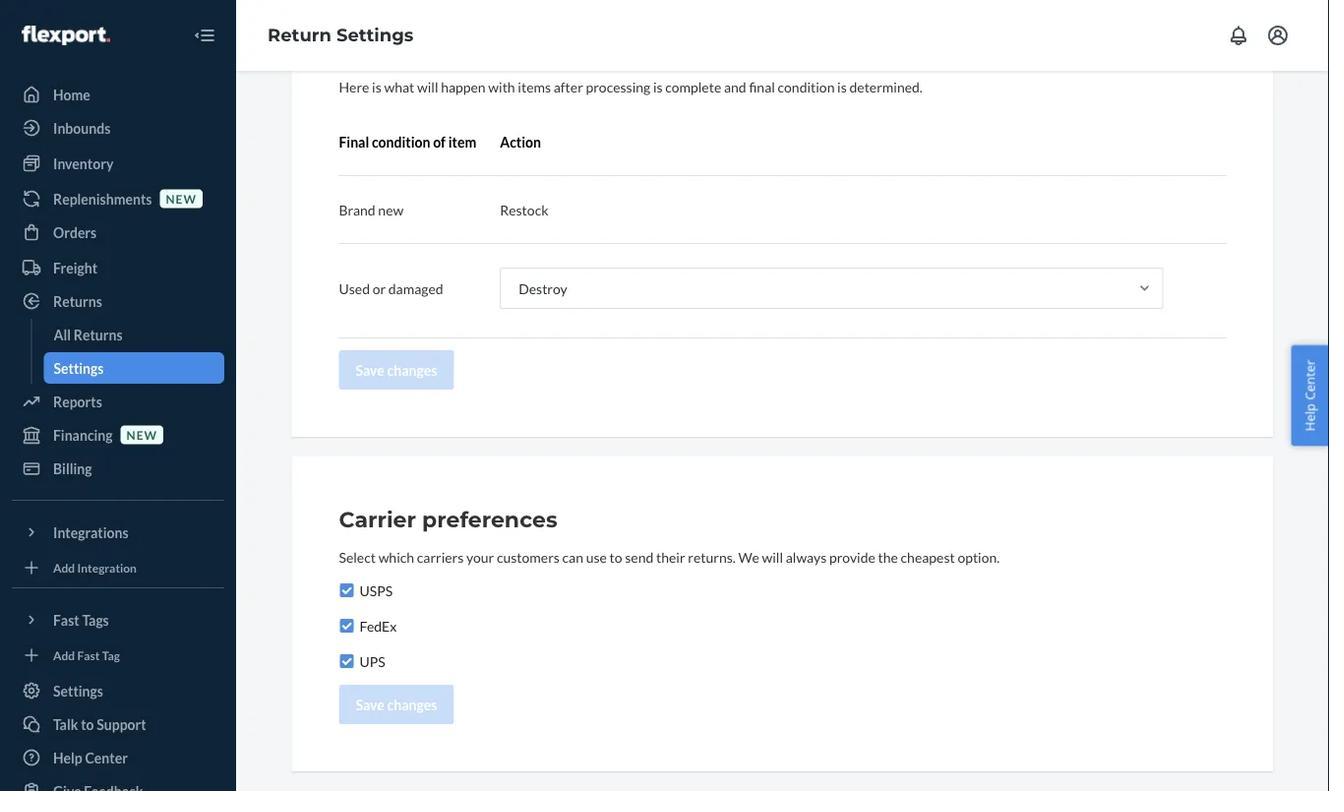 Task type: locate. For each thing, give the bounding box(es) containing it.
1 vertical spatial changes
[[387, 696, 437, 713]]

1 horizontal spatial is
[[653, 78, 663, 95]]

new for financing
[[127, 428, 158, 442]]

0 vertical spatial help
[[1301, 404, 1319, 431]]

settings up talk
[[53, 682, 103, 699]]

settings
[[337, 24, 414, 46], [54, 360, 104, 376], [53, 682, 103, 699]]

settings up reports
[[54, 360, 104, 376]]

check square image up check square image
[[339, 618, 355, 634]]

provide
[[830, 549, 876, 565]]

2 horizontal spatial new
[[378, 201, 404, 218]]

settings link up talk to support "button"
[[12, 675, 224, 707]]

2 save changes from the top
[[356, 696, 437, 713]]

1 vertical spatial save changes
[[356, 696, 437, 713]]

send
[[625, 549, 654, 565]]

fast tags
[[53, 612, 109, 628]]

0 vertical spatial fast
[[53, 612, 79, 628]]

1 vertical spatial settings link
[[12, 675, 224, 707]]

1 check square image from the top
[[339, 583, 355, 598]]

is
[[372, 78, 382, 95], [653, 78, 663, 95], [838, 78, 847, 95]]

here
[[339, 78, 369, 95]]

what
[[384, 78, 415, 95]]

determined.
[[850, 78, 923, 95]]

1 horizontal spatial center
[[1301, 360, 1319, 400]]

2 save changes button from the top
[[339, 685, 454, 724]]

inbounds link
[[12, 112, 224, 144]]

0 vertical spatial check square image
[[339, 583, 355, 598]]

happen
[[441, 78, 486, 95]]

1 vertical spatial check square image
[[339, 618, 355, 634]]

help inside button
[[1301, 404, 1319, 431]]

condition right final
[[778, 78, 835, 95]]

returns down freight
[[53, 293, 102, 310]]

is left "determined."
[[838, 78, 847, 95]]

1 vertical spatial fast
[[77, 648, 100, 662]]

1 vertical spatial save changes button
[[339, 685, 454, 724]]

settings link
[[44, 352, 224, 384], [12, 675, 224, 707]]

1 horizontal spatial to
[[610, 549, 623, 565]]

fast left the tags in the bottom of the page
[[53, 612, 79, 628]]

tags
[[82, 612, 109, 628]]

1 vertical spatial to
[[81, 716, 94, 733]]

1 save changes button from the top
[[339, 350, 454, 390]]

add down fast tags on the left of page
[[53, 648, 75, 662]]

1 vertical spatial will
[[762, 549, 783, 565]]

always
[[786, 549, 827, 565]]

settings link down all returns link
[[44, 352, 224, 384]]

will right we
[[762, 549, 783, 565]]

to right "use"
[[610, 549, 623, 565]]

fast inside fast tags dropdown button
[[53, 612, 79, 628]]

0 horizontal spatial new
[[127, 428, 158, 442]]

0 vertical spatial center
[[1301, 360, 1319, 400]]

with
[[488, 78, 515, 95]]

0 vertical spatial help center
[[1301, 360, 1319, 431]]

is left complete
[[653, 78, 663, 95]]

0 horizontal spatial is
[[372, 78, 382, 95]]

0 horizontal spatial will
[[417, 78, 438, 95]]

returns right all
[[74, 326, 123, 343]]

2 changes from the top
[[387, 696, 437, 713]]

1 vertical spatial help center
[[53, 749, 128, 766]]

talk to support
[[53, 716, 146, 733]]

close navigation image
[[193, 24, 217, 47]]

0 horizontal spatial center
[[85, 749, 128, 766]]

integrations button
[[12, 517, 224, 548]]

return settings
[[268, 24, 414, 46]]

cheapest
[[901, 549, 955, 565]]

2 add from the top
[[53, 648, 75, 662]]

1 horizontal spatial help
[[1301, 404, 1319, 431]]

add left integration
[[53, 560, 75, 575]]

settings up here
[[337, 24, 414, 46]]

to right talk
[[81, 716, 94, 733]]

check square image down select
[[339, 583, 355, 598]]

add for add integration
[[53, 560, 75, 575]]

1 add from the top
[[53, 560, 75, 575]]

brand
[[339, 201, 376, 218]]

changes
[[387, 362, 437, 378], [387, 696, 437, 713]]

2 save from the top
[[356, 696, 385, 713]]

2 horizontal spatial is
[[838, 78, 847, 95]]

save changes button down used or damaged
[[339, 350, 454, 390]]

new down reports link
[[127, 428, 158, 442]]

save changes button down check square image
[[339, 685, 454, 724]]

add integration link
[[12, 556, 224, 580]]

freight link
[[12, 252, 224, 283]]

complete
[[666, 78, 722, 95]]

inbounds
[[53, 120, 111, 136]]

0 horizontal spatial help center
[[53, 749, 128, 766]]

add for add fast tag
[[53, 648, 75, 662]]

all
[[54, 326, 71, 343]]

fast
[[53, 612, 79, 628], [77, 648, 100, 662]]

processing
[[586, 78, 651, 95]]

new
[[166, 191, 197, 206], [378, 201, 404, 218], [127, 428, 158, 442]]

save changes
[[356, 362, 437, 378], [356, 696, 437, 713]]

center inside button
[[1301, 360, 1319, 400]]

0 vertical spatial save changes button
[[339, 350, 454, 390]]

fast left the tag
[[77, 648, 100, 662]]

damaged
[[389, 280, 443, 297]]

1 horizontal spatial will
[[762, 549, 783, 565]]

1 vertical spatial save
[[356, 696, 385, 713]]

0 vertical spatial changes
[[387, 362, 437, 378]]

inventory
[[53, 155, 114, 172]]

0 vertical spatial save changes
[[356, 362, 437, 378]]

integrations
[[53, 524, 129, 541]]

used or damaged
[[339, 280, 443, 297]]

0 vertical spatial condition
[[778, 78, 835, 95]]

0 vertical spatial add
[[53, 560, 75, 575]]

add
[[53, 560, 75, 575], [53, 648, 75, 662]]

check square image
[[339, 653, 355, 669]]

1 horizontal spatial help center
[[1301, 360, 1319, 431]]

to
[[610, 549, 623, 565], [81, 716, 94, 733]]

condition
[[778, 78, 835, 95], [372, 133, 431, 150]]

2 is from the left
[[653, 78, 663, 95]]

0 vertical spatial save
[[356, 362, 385, 378]]

is left what
[[372, 78, 382, 95]]

0 vertical spatial returns
[[53, 293, 102, 310]]

will right what
[[417, 78, 438, 95]]

0 horizontal spatial to
[[81, 716, 94, 733]]

0 vertical spatial settings
[[337, 24, 414, 46]]

1 vertical spatial condition
[[372, 133, 431, 150]]

new right brand
[[378, 201, 404, 218]]

condition left of
[[372, 133, 431, 150]]

open notifications image
[[1227, 24, 1251, 47]]

or
[[373, 280, 386, 297]]

returns link
[[12, 285, 224, 317]]

replenishments
[[53, 190, 152, 207]]

returns
[[53, 293, 102, 310], [74, 326, 123, 343]]

will
[[417, 78, 438, 95], [762, 549, 783, 565]]

help
[[1301, 404, 1319, 431], [53, 749, 82, 766]]

1 vertical spatial help
[[53, 749, 82, 766]]

carrier preferences
[[339, 506, 558, 533]]

save changes button
[[339, 350, 454, 390], [339, 685, 454, 724]]

1 horizontal spatial new
[[166, 191, 197, 206]]

used
[[339, 280, 370, 297]]

1 vertical spatial returns
[[74, 326, 123, 343]]

save
[[356, 362, 385, 378], [356, 696, 385, 713]]

help center
[[1301, 360, 1319, 431], [53, 749, 128, 766]]

1 vertical spatial add
[[53, 648, 75, 662]]

check square image
[[339, 583, 355, 598], [339, 618, 355, 634]]

new up "orders" link
[[166, 191, 197, 206]]

the
[[878, 549, 898, 565]]

destroy
[[519, 280, 568, 297]]



Task type: vqa. For each thing, say whether or not it's contained in the screenshot.
Create at the right top of the page
no



Task type: describe. For each thing, give the bounding box(es) containing it.
final
[[749, 78, 775, 95]]

0 vertical spatial will
[[417, 78, 438, 95]]

orders
[[53, 224, 97, 241]]

of
[[433, 133, 446, 150]]

restock
[[500, 201, 549, 218]]

add fast tag
[[53, 648, 120, 662]]

1 save changes from the top
[[356, 362, 437, 378]]

fast inside add fast tag link
[[77, 648, 100, 662]]

your
[[466, 549, 494, 565]]

reports link
[[12, 386, 224, 417]]

we
[[739, 549, 760, 565]]

item
[[448, 133, 477, 150]]

open account menu image
[[1267, 24, 1290, 47]]

carrier
[[339, 506, 416, 533]]

1 horizontal spatial condition
[[778, 78, 835, 95]]

talk to support button
[[12, 709, 224, 740]]

can
[[562, 549, 584, 565]]

0 vertical spatial settings link
[[44, 352, 224, 384]]

use
[[586, 549, 607, 565]]

fast tags button
[[12, 604, 224, 636]]

reports
[[53, 393, 102, 410]]

1 changes from the top
[[387, 362, 437, 378]]

return settings link
[[268, 24, 414, 46]]

return
[[268, 24, 332, 46]]

which
[[379, 549, 414, 565]]

all returns link
[[44, 319, 224, 350]]

1 is from the left
[[372, 78, 382, 95]]

help center inside button
[[1301, 360, 1319, 431]]

returns.
[[688, 549, 736, 565]]

billing
[[53, 460, 92, 477]]

new for replenishments
[[166, 191, 197, 206]]

brand new
[[339, 201, 404, 218]]

freight
[[53, 259, 97, 276]]

0 horizontal spatial condition
[[372, 133, 431, 150]]

0 horizontal spatial help
[[53, 749, 82, 766]]

integration
[[77, 560, 137, 575]]

support
[[97, 716, 146, 733]]

financing
[[53, 427, 113, 443]]

items
[[518, 78, 551, 95]]

billing link
[[12, 453, 224, 484]]

1 save from the top
[[356, 362, 385, 378]]

select
[[339, 549, 376, 565]]

action
[[500, 133, 541, 150]]

1 vertical spatial center
[[85, 749, 128, 766]]

all returns
[[54, 326, 123, 343]]

final
[[339, 133, 369, 150]]

add fast tag link
[[12, 644, 224, 667]]

talk
[[53, 716, 78, 733]]

help center button
[[1292, 345, 1330, 446]]

tag
[[102, 648, 120, 662]]

0 vertical spatial to
[[610, 549, 623, 565]]

preferences
[[422, 506, 558, 533]]

help center link
[[12, 742, 224, 774]]

2 check square image from the top
[[339, 618, 355, 634]]

to inside talk to support "button"
[[81, 716, 94, 733]]

carriers
[[417, 549, 464, 565]]

orders link
[[12, 217, 224, 248]]

final condition of item
[[339, 133, 477, 150]]

inventory link
[[12, 148, 224, 179]]

3 is from the left
[[838, 78, 847, 95]]

their
[[656, 549, 686, 565]]

customers
[[497, 549, 560, 565]]

option.
[[958, 549, 1000, 565]]

1 vertical spatial settings
[[54, 360, 104, 376]]

after
[[554, 78, 583, 95]]

flexport logo image
[[22, 26, 110, 45]]

home
[[53, 86, 90, 103]]

2 vertical spatial settings
[[53, 682, 103, 699]]

home link
[[12, 79, 224, 110]]

and
[[724, 78, 747, 95]]

here is what will happen with items after processing is complete and final condition is determined.
[[339, 78, 923, 95]]

add integration
[[53, 560, 137, 575]]

select which carriers your customers can use to send their returns. we will always provide the cheapest option.
[[339, 549, 1000, 565]]



